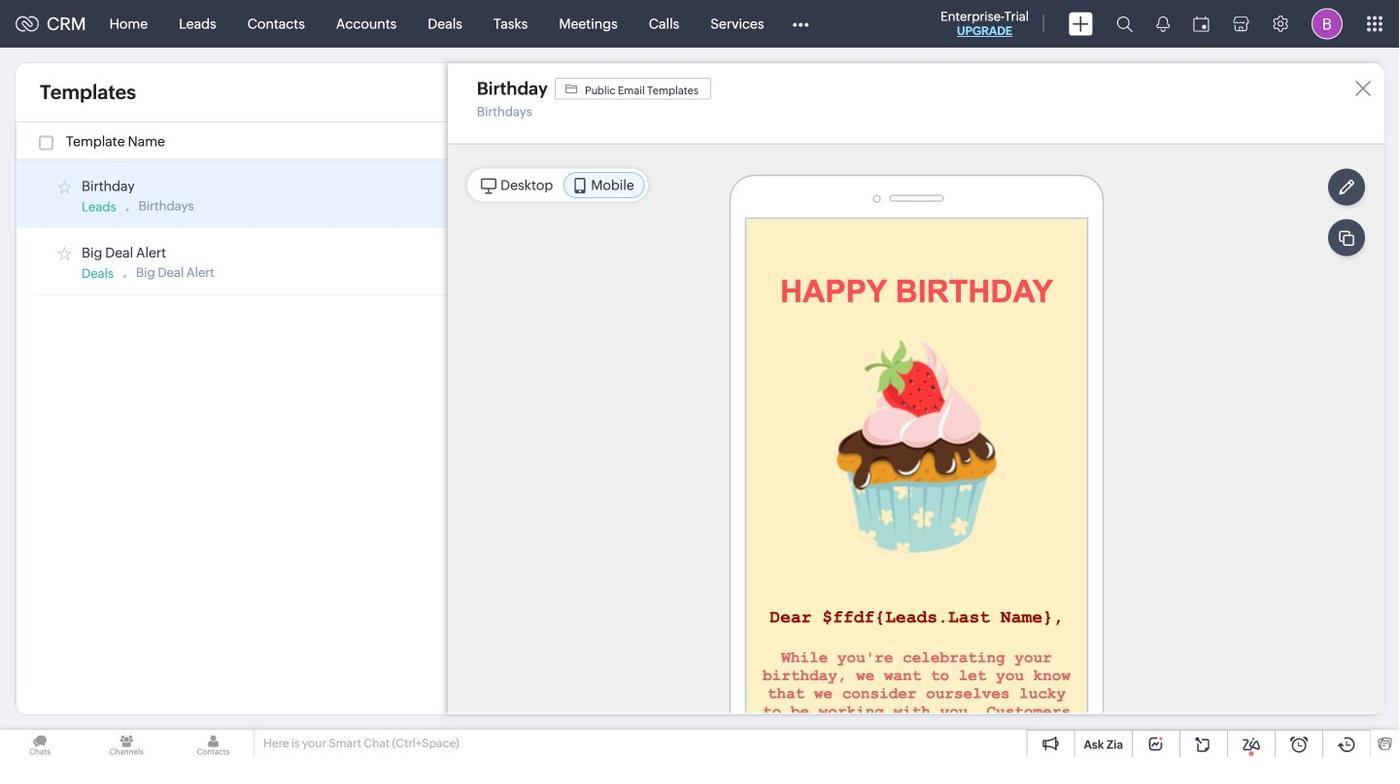 Task type: describe. For each thing, give the bounding box(es) containing it.
search image
[[1117, 16, 1133, 32]]

signals image
[[1157, 16, 1170, 32]]

contacts image
[[173, 730, 253, 757]]

profile image
[[1312, 8, 1343, 39]]

create menu element
[[1058, 0, 1105, 47]]

logo image
[[16, 16, 39, 32]]

calendar image
[[1194, 16, 1210, 32]]

search element
[[1105, 0, 1145, 48]]



Task type: locate. For each thing, give the bounding box(es) containing it.
signals element
[[1145, 0, 1182, 48]]

create menu image
[[1069, 12, 1094, 35]]

chats image
[[0, 730, 80, 757]]

profile element
[[1301, 0, 1355, 47]]

channels image
[[87, 730, 167, 757]]

Other Modules field
[[780, 8, 822, 39]]



Task type: vqa. For each thing, say whether or not it's contained in the screenshot.
"FELTZ PRINTING SERVICE" link
no



